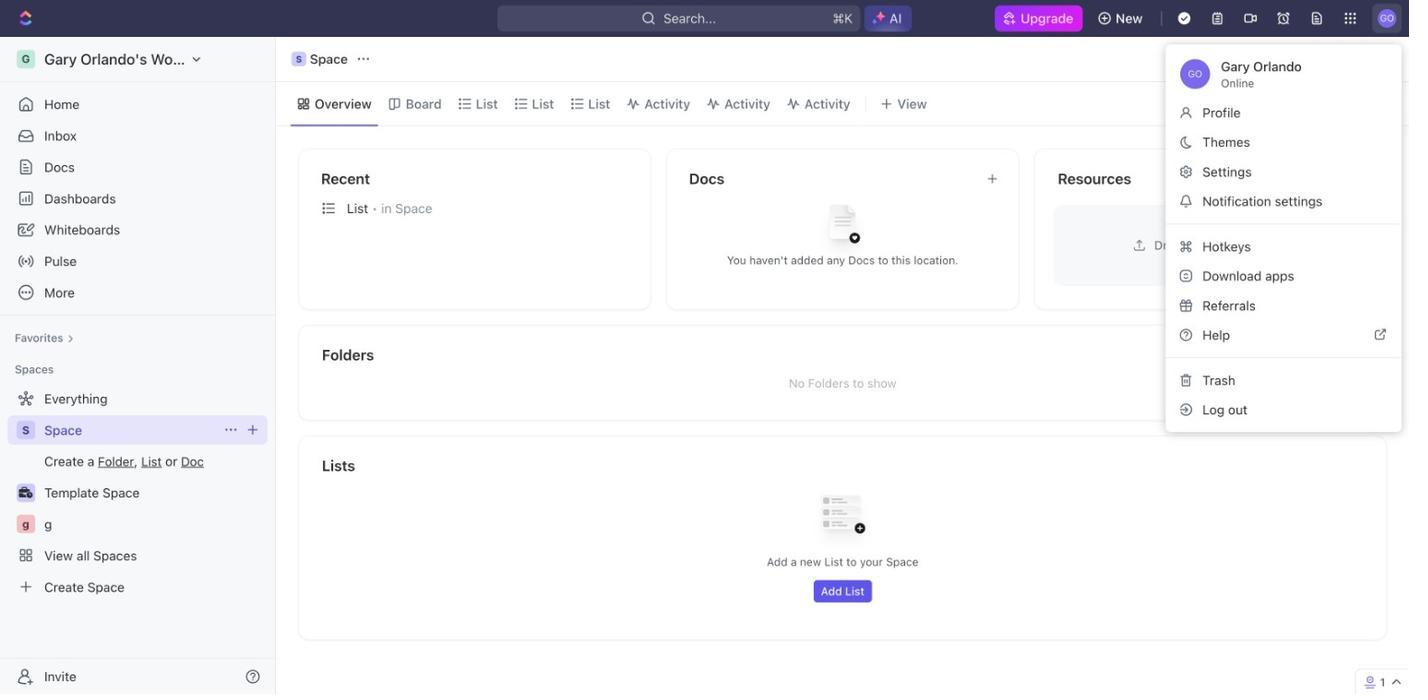 Task type: locate. For each thing, give the bounding box(es) containing it.
sidebar navigation
[[0, 37, 276, 694]]

tree
[[7, 384, 268, 602]]

1 vertical spatial space, , element
[[17, 421, 35, 439]]

no lists icon. image
[[806, 481, 880, 555]]

1 horizontal spatial space, , element
[[292, 52, 306, 66]]

0 vertical spatial space, , element
[[292, 52, 306, 66]]

0 horizontal spatial space, , element
[[17, 421, 35, 439]]

space, , element
[[292, 52, 306, 66], [17, 421, 35, 439]]



Task type: describe. For each thing, give the bounding box(es) containing it.
space, , element inside "sidebar" navigation
[[17, 421, 35, 439]]

tree inside "sidebar" navigation
[[7, 384, 268, 602]]

no most used docs image
[[806, 191, 880, 264]]



Task type: vqa. For each thing, say whether or not it's contained in the screenshot.
James Peterson's Workspace, , element
no



